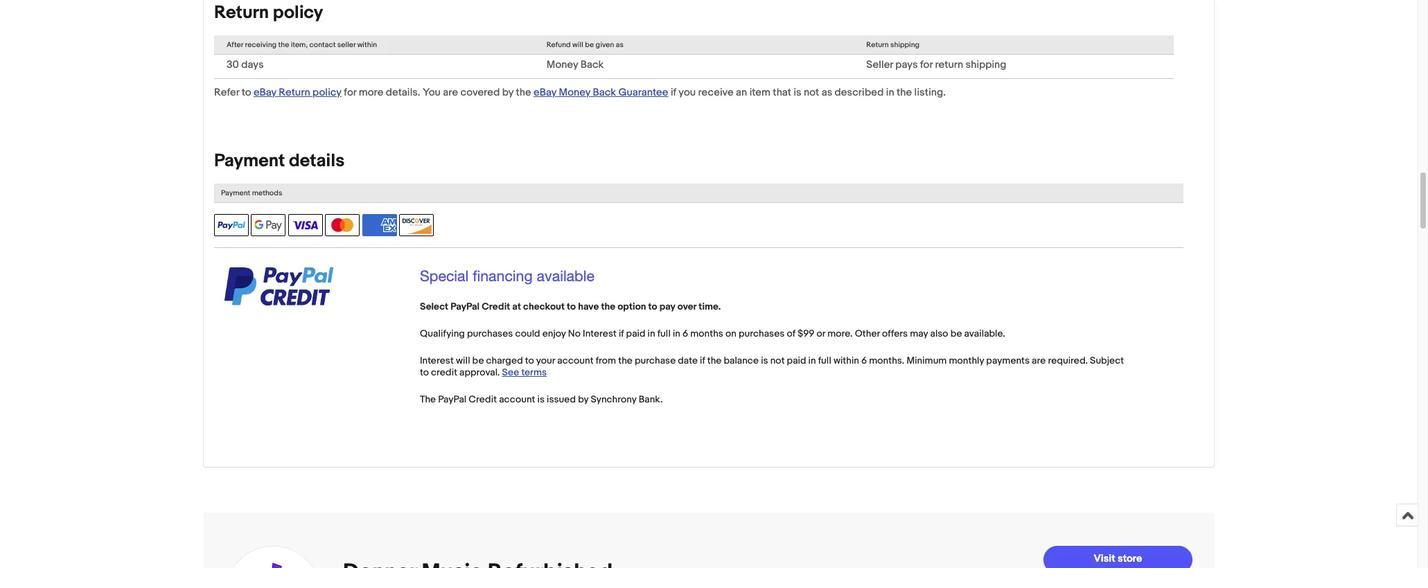 Task type: describe. For each thing, give the bounding box(es) containing it.
no
[[568, 328, 581, 339]]

will for refund
[[573, 40, 583, 49]]

checkout
[[523, 301, 565, 312]]

0 vertical spatial are
[[443, 86, 458, 99]]

item
[[750, 86, 771, 99]]

you
[[423, 86, 441, 99]]

0 vertical spatial back
[[581, 58, 604, 71]]

over
[[678, 301, 697, 312]]

your
[[536, 355, 555, 366]]

details
[[289, 150, 345, 172]]

more.
[[828, 328, 853, 339]]

visit store link
[[1044, 546, 1193, 568]]

2 horizontal spatial is
[[794, 86, 802, 99]]

1 vertical spatial back
[[593, 86, 616, 99]]

6 inside interest will be charged to your account from the purchase date if the balance is not paid in full within 6 months. minimum monthly payments are required. subject to credit approval.
[[862, 355, 867, 366]]

ebay return policy link
[[254, 86, 342, 99]]

american express image
[[362, 214, 397, 236]]

1 horizontal spatial return
[[279, 86, 310, 99]]

1 vertical spatial policy
[[313, 86, 342, 99]]

0 vertical spatial as
[[616, 40, 624, 49]]

refund
[[547, 40, 571, 49]]

within inside interest will be charged to your account from the purchase date if the balance is not paid in full within 6 months. minimum monthly payments are required. subject to credit approval.
[[834, 355, 859, 366]]

2 ebay from the left
[[534, 86, 557, 99]]

0 vertical spatial full
[[658, 328, 671, 339]]

return policy
[[214, 2, 323, 23]]

not inside interest will be charged to your account from the purchase date if the balance is not paid in full within 6 months. minimum monthly payments are required. subject to credit approval.
[[771, 355, 785, 366]]

return
[[935, 58, 964, 71]]

receiving
[[245, 40, 277, 49]]

of
[[787, 328, 796, 339]]

in inside interest will be charged to your account from the purchase date if the balance is not paid in full within 6 months. minimum monthly payments are required. subject to credit approval.
[[809, 355, 816, 366]]

1 ebay from the left
[[254, 86, 277, 99]]

special
[[420, 267, 469, 285]]

payment details
[[214, 150, 345, 172]]

interest inside interest will be charged to your account from the purchase date if the balance is not paid in full within 6 months. minimum monthly payments are required. subject to credit approval.
[[420, 355, 454, 366]]

pays
[[896, 58, 918, 71]]

seller pays for return shipping
[[867, 58, 1007, 71]]

time.
[[699, 301, 721, 312]]

the left listing.
[[897, 86, 912, 99]]

in down pay
[[673, 328, 681, 339]]

0 horizontal spatial if
[[619, 328, 624, 339]]

be for interest will be charged to your account from the purchase date if the balance is not paid in full within 6 months. minimum monthly payments are required. subject to credit approval.
[[472, 355, 484, 366]]

available
[[537, 267, 595, 285]]

to left credit
[[420, 366, 429, 378]]

the left item,
[[278, 40, 289, 49]]

payment methods
[[221, 188, 282, 197]]

select paypal credit at checkout to have the option to pay over time.
[[420, 301, 721, 312]]

receive
[[698, 86, 734, 99]]

monthly
[[949, 355, 984, 366]]

qualifying purchases could enjoy no interest if paid in full in 6 months on purchases of $99 or more. other offers may also be available.
[[420, 328, 1006, 339]]

return for return shipping
[[867, 40, 889, 49]]

have
[[578, 301, 599, 312]]

date
[[678, 355, 698, 366]]

0 vertical spatial shipping
[[891, 40, 920, 49]]

or
[[817, 328, 826, 339]]

guarantee
[[619, 86, 669, 99]]

interest will be charged to your account from the purchase date if the balance is not paid in full within 6 months. minimum monthly payments are required. subject to credit approval.
[[420, 355, 1124, 378]]

on
[[726, 328, 737, 339]]

1 horizontal spatial shipping
[[966, 58, 1007, 71]]

in down the seller
[[886, 86, 895, 99]]

are inside interest will be charged to your account from the purchase date if the balance is not paid in full within 6 months. minimum monthly payments are required. subject to credit approval.
[[1032, 355, 1046, 366]]

to left your
[[525, 355, 534, 366]]

methods
[[252, 188, 282, 197]]

enjoy
[[542, 328, 566, 339]]

0 horizontal spatial 6
[[683, 328, 688, 339]]

payments
[[987, 355, 1030, 366]]

money back
[[547, 58, 604, 71]]

given
[[596, 40, 614, 49]]

credit for account
[[469, 393, 497, 405]]

synchrony
[[591, 393, 637, 405]]

is inside interest will be charged to your account from the purchase date if the balance is not paid in full within 6 months. minimum monthly payments are required. subject to credit approval.
[[761, 355, 768, 366]]

select
[[420, 301, 449, 312]]

from
[[596, 355, 616, 366]]

1 horizontal spatial by
[[578, 393, 589, 405]]

1 purchases from the left
[[467, 328, 513, 339]]

discover image
[[399, 214, 434, 236]]

other
[[855, 328, 880, 339]]

visit store
[[1094, 552, 1143, 566]]

30 days
[[227, 58, 264, 71]]

return shipping
[[867, 40, 920, 49]]

0 vertical spatial policy
[[273, 2, 323, 23]]

to right refer
[[242, 86, 251, 99]]

the right have
[[601, 301, 616, 312]]

visit
[[1094, 552, 1116, 566]]

0 horizontal spatial by
[[502, 86, 514, 99]]

0 vertical spatial not
[[804, 86, 819, 99]]

months
[[691, 328, 724, 339]]

to left have
[[567, 301, 576, 312]]

may
[[910, 328, 928, 339]]

pay
[[660, 301, 675, 312]]

minimum
[[907, 355, 947, 366]]

subject
[[1090, 355, 1124, 366]]

item,
[[291, 40, 308, 49]]

in up purchase
[[648, 328, 655, 339]]

1 vertical spatial money
[[559, 86, 591, 99]]

refund will be given as
[[547, 40, 624, 49]]

1 vertical spatial account
[[499, 393, 535, 405]]

the right covered
[[516, 86, 531, 99]]

that
[[773, 86, 792, 99]]



Task type: vqa. For each thing, say whether or not it's contained in the screenshot.
Select
yes



Task type: locate. For each thing, give the bounding box(es) containing it.
back
[[581, 58, 604, 71], [593, 86, 616, 99]]

if inside interest will be charged to your account from the purchase date if the balance is not paid in full within 6 months. minimum monthly payments are required. subject to credit approval.
[[700, 355, 705, 366]]

0 horizontal spatial purchases
[[467, 328, 513, 339]]

1 vertical spatial if
[[619, 328, 624, 339]]

back down refund will be given as
[[581, 58, 604, 71]]

30
[[227, 58, 239, 71]]

option
[[618, 301, 646, 312]]

within right "seller"
[[357, 40, 377, 49]]

credit left at
[[482, 301, 510, 312]]

the
[[420, 393, 436, 405]]

0 horizontal spatial account
[[499, 393, 535, 405]]

1 vertical spatial paid
[[787, 355, 806, 366]]

if right date
[[700, 355, 705, 366]]

within down 'more.'
[[834, 355, 859, 366]]

purchase
[[635, 355, 676, 366]]

shipping right return
[[966, 58, 1007, 71]]

0 horizontal spatial not
[[771, 355, 785, 366]]

available.
[[965, 328, 1006, 339]]

days
[[241, 58, 264, 71]]

special financing available
[[420, 267, 595, 285]]

by right issued
[[578, 393, 589, 405]]

1 vertical spatial shipping
[[966, 58, 1007, 71]]

0 horizontal spatial for
[[344, 86, 357, 99]]

1 vertical spatial within
[[834, 355, 859, 366]]

account
[[557, 355, 594, 366], [499, 393, 535, 405]]

ebay
[[254, 86, 277, 99], [534, 86, 557, 99]]

required.
[[1048, 355, 1088, 366]]

seller
[[337, 40, 356, 49]]

0 vertical spatial for
[[920, 58, 933, 71]]

for
[[920, 58, 933, 71], [344, 86, 357, 99]]

in down $99
[[809, 355, 816, 366]]

paypal image
[[214, 214, 249, 236]]

details.
[[386, 86, 420, 99]]

0 vertical spatial paid
[[626, 328, 646, 339]]

ebay down money back
[[534, 86, 557, 99]]

not right balance at the bottom right of the page
[[771, 355, 785, 366]]

$99
[[798, 328, 815, 339]]

policy
[[273, 2, 323, 23], [313, 86, 342, 99]]

1 horizontal spatial as
[[822, 86, 833, 99]]

paypal
[[451, 301, 480, 312], [438, 393, 467, 405]]

are right you
[[443, 86, 458, 99]]

will
[[573, 40, 583, 49], [456, 355, 470, 366]]

1 vertical spatial return
[[867, 40, 889, 49]]

0 vertical spatial payment
[[214, 150, 285, 172]]

1 horizontal spatial within
[[834, 355, 859, 366]]

will right refund
[[573, 40, 583, 49]]

paypal for the
[[438, 393, 467, 405]]

1 horizontal spatial for
[[920, 58, 933, 71]]

shipping
[[891, 40, 920, 49], [966, 58, 1007, 71]]

to left pay
[[648, 301, 657, 312]]

after receiving the item, contact seller within
[[227, 40, 377, 49]]

0 horizontal spatial will
[[456, 355, 470, 366]]

contact
[[309, 40, 336, 49]]

2 horizontal spatial be
[[951, 328, 962, 339]]

are
[[443, 86, 458, 99], [1032, 355, 1046, 366]]

store
[[1118, 552, 1143, 566]]

0 vertical spatial paypal
[[451, 301, 480, 312]]

paypal for select
[[451, 301, 480, 312]]

1 vertical spatial 6
[[862, 355, 867, 366]]

1 horizontal spatial 6
[[862, 355, 867, 366]]

if
[[671, 86, 676, 99], [619, 328, 624, 339], [700, 355, 705, 366]]

1 vertical spatial interest
[[420, 355, 454, 366]]

is left issued
[[538, 393, 545, 405]]

at
[[512, 301, 521, 312]]

policy up item,
[[273, 2, 323, 23]]

is right balance at the bottom right of the page
[[761, 355, 768, 366]]

see terms
[[502, 366, 547, 378]]

1 horizontal spatial not
[[804, 86, 819, 99]]

issued
[[547, 393, 576, 405]]

visa image
[[288, 214, 323, 236]]

money
[[547, 58, 578, 71], [559, 86, 591, 99]]

1 horizontal spatial are
[[1032, 355, 1046, 366]]

2 vertical spatial is
[[538, 393, 545, 405]]

offers
[[882, 328, 908, 339]]

as right given on the left top of page
[[616, 40, 624, 49]]

charged
[[486, 355, 523, 366]]

covered
[[461, 86, 500, 99]]

policy left the more
[[313, 86, 342, 99]]

0 horizontal spatial interest
[[420, 355, 454, 366]]

0 horizontal spatial paid
[[626, 328, 646, 339]]

return for return policy
[[214, 2, 269, 23]]

1 vertical spatial not
[[771, 355, 785, 366]]

0 vertical spatial will
[[573, 40, 583, 49]]

paid inside interest will be charged to your account from the purchase date if the balance is not paid in full within 6 months. minimum monthly payments are required. subject to credit approval.
[[787, 355, 806, 366]]

1 horizontal spatial if
[[671, 86, 676, 99]]

more
[[359, 86, 384, 99]]

the paypal credit account is issued by synchrony bank.
[[420, 393, 663, 405]]

interest right no
[[583, 328, 617, 339]]

1 vertical spatial paypal
[[438, 393, 467, 405]]

will down qualifying on the left bottom
[[456, 355, 470, 366]]

seller
[[867, 58, 893, 71]]

credit for at
[[482, 301, 510, 312]]

return up the seller
[[867, 40, 889, 49]]

paypal right select
[[451, 301, 480, 312]]

6 left 'months'
[[683, 328, 688, 339]]

not right that
[[804, 86, 819, 99]]

1 vertical spatial as
[[822, 86, 833, 99]]

ebay down days
[[254, 86, 277, 99]]

months.
[[869, 355, 905, 366]]

6 left months.
[[862, 355, 867, 366]]

0 horizontal spatial full
[[658, 328, 671, 339]]

by
[[502, 86, 514, 99], [578, 393, 589, 405]]

credit down approval.
[[469, 393, 497, 405]]

paid down option
[[626, 328, 646, 339]]

2 horizontal spatial return
[[867, 40, 889, 49]]

return
[[214, 2, 269, 23], [867, 40, 889, 49], [279, 86, 310, 99]]

return up after
[[214, 2, 269, 23]]

are left required. at the right of page
[[1032, 355, 1046, 366]]

0 vertical spatial within
[[357, 40, 377, 49]]

the right date
[[707, 355, 722, 366]]

0 horizontal spatial are
[[443, 86, 458, 99]]

balance
[[724, 355, 759, 366]]

payment for payment methods
[[221, 188, 250, 197]]

payment up the payment methods
[[214, 150, 285, 172]]

2 horizontal spatial if
[[700, 355, 705, 366]]

1 horizontal spatial will
[[573, 40, 583, 49]]

ebay money back guarantee link
[[534, 86, 669, 99]]

within
[[357, 40, 377, 49], [834, 355, 859, 366]]

an
[[736, 86, 747, 99]]

account down no
[[557, 355, 594, 366]]

in
[[886, 86, 895, 99], [648, 328, 655, 339], [673, 328, 681, 339], [809, 355, 816, 366]]

1 vertical spatial by
[[578, 393, 589, 405]]

is right that
[[794, 86, 802, 99]]

0 horizontal spatial within
[[357, 40, 377, 49]]

money down refund
[[547, 58, 578, 71]]

1 vertical spatial payment
[[221, 188, 250, 197]]

0 horizontal spatial as
[[616, 40, 624, 49]]

paid down of
[[787, 355, 806, 366]]

return down item,
[[279, 86, 310, 99]]

1 vertical spatial will
[[456, 355, 470, 366]]

listing.
[[915, 86, 946, 99]]

back left guarantee
[[593, 86, 616, 99]]

account down see
[[499, 393, 535, 405]]

the right from
[[618, 355, 633, 366]]

be for refund will be given as
[[585, 40, 594, 49]]

approval.
[[460, 366, 500, 378]]

full inside interest will be charged to your account from the purchase date if the balance is not paid in full within 6 months. minimum monthly payments are required. subject to credit approval.
[[818, 355, 832, 366]]

0 horizontal spatial be
[[472, 355, 484, 366]]

1 horizontal spatial interest
[[583, 328, 617, 339]]

0 vertical spatial credit
[[482, 301, 510, 312]]

refer to ebay return policy for more details. you are covered by the ebay money back guarantee if you receive an item that is not as described in the listing.
[[214, 86, 946, 99]]

0 vertical spatial be
[[585, 40, 594, 49]]

payment
[[214, 150, 285, 172], [221, 188, 250, 197]]

1 horizontal spatial full
[[818, 355, 832, 366]]

will inside interest will be charged to your account from the purchase date if the balance is not paid in full within 6 months. minimum monthly payments are required. subject to credit approval.
[[456, 355, 470, 366]]

0 horizontal spatial is
[[538, 393, 545, 405]]

0 horizontal spatial shipping
[[891, 40, 920, 49]]

1 horizontal spatial paid
[[787, 355, 806, 366]]

you
[[679, 86, 696, 99]]

account inside interest will be charged to your account from the purchase date if the balance is not paid in full within 6 months. minimum monthly payments are required. subject to credit approval.
[[557, 355, 594, 366]]

purchases left of
[[739, 328, 785, 339]]

payment for payment details
[[214, 150, 285, 172]]

see
[[502, 366, 519, 378]]

paid
[[626, 328, 646, 339], [787, 355, 806, 366]]

for right pays
[[920, 58, 933, 71]]

1 horizontal spatial is
[[761, 355, 768, 366]]

0 vertical spatial money
[[547, 58, 578, 71]]

be left given on the left top of page
[[585, 40, 594, 49]]

0 vertical spatial return
[[214, 2, 269, 23]]

be inside interest will be charged to your account from the purchase date if the balance is not paid in full within 6 months. minimum monthly payments are required. subject to credit approval.
[[472, 355, 484, 366]]

1 vertical spatial for
[[344, 86, 357, 99]]

money down money back
[[559, 86, 591, 99]]

terms
[[521, 366, 547, 378]]

paypal right the at the bottom of the page
[[438, 393, 467, 405]]

be right 'also'
[[951, 328, 962, 339]]

for left the more
[[344, 86, 357, 99]]

0 vertical spatial if
[[671, 86, 676, 99]]

2 vertical spatial be
[[472, 355, 484, 366]]

described
[[835, 86, 884, 99]]

2 vertical spatial return
[[279, 86, 310, 99]]

0 vertical spatial by
[[502, 86, 514, 99]]

if left you at the top of page
[[671, 86, 676, 99]]

1 horizontal spatial ebay
[[534, 86, 557, 99]]

1 horizontal spatial account
[[557, 355, 594, 366]]

0 vertical spatial account
[[557, 355, 594, 366]]

2 purchases from the left
[[739, 328, 785, 339]]

not
[[804, 86, 819, 99], [771, 355, 785, 366]]

refer
[[214, 86, 239, 99]]

payment left methods
[[221, 188, 250, 197]]

0 horizontal spatial return
[[214, 2, 269, 23]]

0 vertical spatial is
[[794, 86, 802, 99]]

0 vertical spatial 6
[[683, 328, 688, 339]]

1 horizontal spatial be
[[585, 40, 594, 49]]

0 vertical spatial interest
[[583, 328, 617, 339]]

google pay image
[[251, 214, 286, 236]]

bank.
[[639, 393, 663, 405]]

purchases up the charged
[[467, 328, 513, 339]]

6
[[683, 328, 688, 339], [862, 355, 867, 366]]

the
[[278, 40, 289, 49], [516, 86, 531, 99], [897, 86, 912, 99], [601, 301, 616, 312], [618, 355, 633, 366], [707, 355, 722, 366]]

after
[[227, 40, 243, 49]]

1 vertical spatial credit
[[469, 393, 497, 405]]

1 vertical spatial is
[[761, 355, 768, 366]]

2 vertical spatial if
[[700, 355, 705, 366]]

1 vertical spatial be
[[951, 328, 962, 339]]

shipping up pays
[[891, 40, 920, 49]]

full down pay
[[658, 328, 671, 339]]

1 vertical spatial full
[[818, 355, 832, 366]]

financing
[[473, 267, 533, 285]]

as left described
[[822, 86, 833, 99]]

by right covered
[[502, 86, 514, 99]]

also
[[930, 328, 949, 339]]

0 horizontal spatial ebay
[[254, 86, 277, 99]]

credit
[[431, 366, 457, 378]]

full down or
[[818, 355, 832, 366]]

if down option
[[619, 328, 624, 339]]

1 horizontal spatial purchases
[[739, 328, 785, 339]]

qualifying
[[420, 328, 465, 339]]

see terms link
[[502, 366, 547, 378]]

to
[[242, 86, 251, 99], [567, 301, 576, 312], [648, 301, 657, 312], [525, 355, 534, 366], [420, 366, 429, 378]]

will for interest
[[456, 355, 470, 366]]

interest down qualifying on the left bottom
[[420, 355, 454, 366]]

master card image
[[325, 214, 360, 236]]

could
[[515, 328, 540, 339]]

be left the charged
[[472, 355, 484, 366]]

full
[[658, 328, 671, 339], [818, 355, 832, 366]]

as
[[616, 40, 624, 49], [822, 86, 833, 99]]

1 vertical spatial are
[[1032, 355, 1046, 366]]



